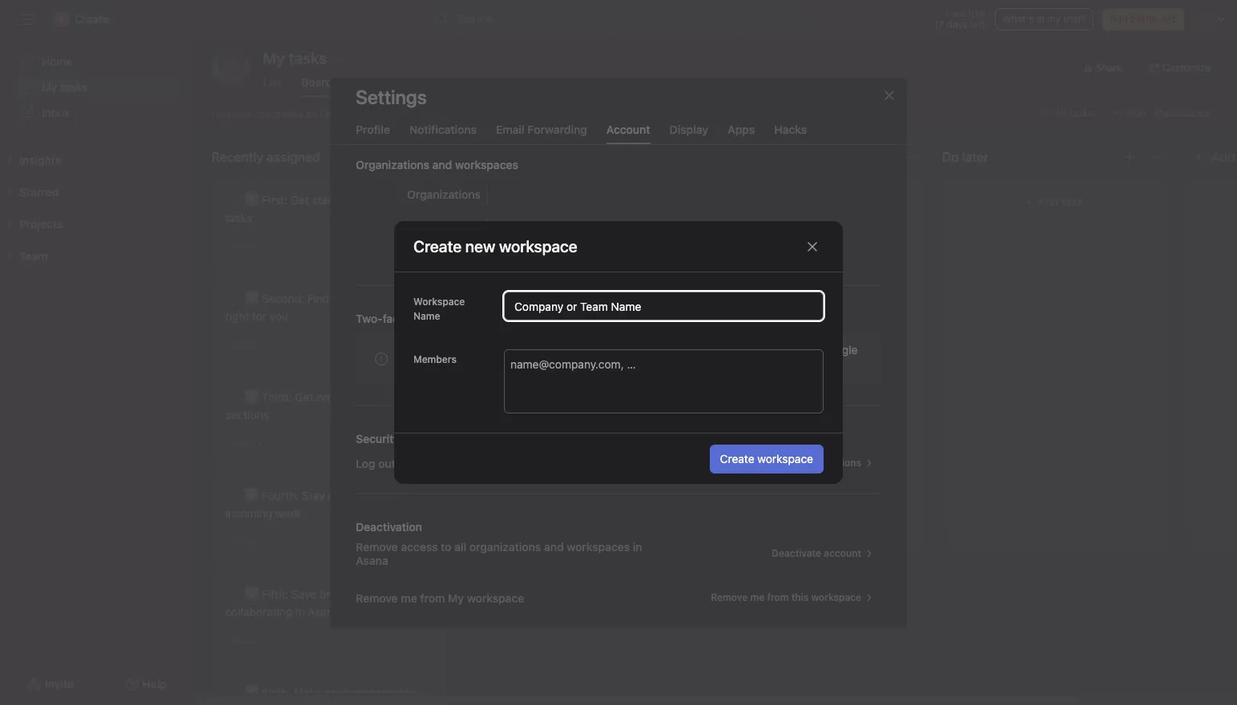 Task type: locate. For each thing, give the bounding box(es) containing it.
account right deactivate on the bottom right
[[825, 547, 862, 559]]

workspace inside create workspace button
[[758, 452, 814, 465]]

two- for two-factor authentication
[[356, 311, 383, 325]]

1 horizontal spatial with
[[567, 211, 589, 225]]

out inside button
[[776, 457, 792, 469]]

completed image for 3️⃣ third: get organized with sections
[[223, 388, 242, 407]]

the inside brand meeting with the marketing team
[[592, 211, 608, 225]]

task for the topmost add task button
[[1062, 195, 1085, 208]]

1 button right 2024
[[643, 337, 666, 353]]

oct 30 button
[[229, 241, 261, 253], [229, 339, 261, 351], [229, 438, 261, 450], [229, 536, 261, 548], [229, 635, 261, 647]]

task
[[234, 108, 253, 120], [1062, 195, 1085, 208], [575, 481, 597, 495]]

my down to
[[448, 591, 464, 605]]

save
[[292, 588, 317, 601]]

0 vertical spatial with
[[567, 211, 589, 225]]

0 vertical spatial 1
[[646, 258, 650, 270]]

1 vertical spatial on
[[428, 360, 441, 374]]

factor up (sso).
[[427, 343, 458, 356]]

2 1 from the top
[[646, 339, 650, 351]]

completed image left 4️⃣
[[223, 487, 242, 506]]

completed checkbox left 3️⃣
[[223, 388, 242, 407]]

you down second:
[[270, 309, 288, 323]]

1 vertical spatial tasks
[[225, 211, 253, 225]]

the inside 2️⃣ second: find the layout that's right for you
[[333, 292, 349, 305]]

oct for oct 30 button for 1️⃣ first: get started using my tasks
[[229, 241, 246, 253]]

two- inside two-factor authentication is not available for your account because you login with single sign-on (sso).
[[401, 343, 427, 356]]

list
[[263, 75, 282, 89]]

my up create new workspace
[[498, 220, 514, 234]]

the left layout
[[333, 292, 349, 305]]

1 right 2024
[[646, 339, 650, 351]]

first:
[[262, 193, 288, 207]]

2 completed image from the top
[[223, 388, 242, 407]]

create new workspace button
[[492, 237, 611, 259]]

1 completed image from the top
[[223, 191, 242, 210]]

with inside two-factor authentication is not available for your account because you login with single sign-on (sso).
[[802, 343, 823, 356]]

for left your
[[617, 343, 631, 356]]

1 vertical spatial –
[[544, 339, 550, 351]]

completed checkbox for 3️⃣ third: get organized with sections
[[223, 388, 242, 407]]

1 horizontal spatial for
[[617, 343, 631, 356]]

add inside button
[[1110, 13, 1128, 25]]

workspaces inside remove access to all organizations and workspaces in asana
[[567, 540, 630, 554]]

oct 30 down sections
[[229, 438, 261, 450]]

the for marketing
[[592, 211, 608, 225]]

completed image up the right
[[223, 289, 242, 309]]

1 1 button from the top
[[643, 256, 666, 272]]

0 vertical spatial asana
[[356, 554, 389, 567]]

my inside global element
[[42, 80, 57, 94]]

completed checkbox up the right
[[223, 289, 242, 309]]

factor down that's
[[383, 311, 415, 325]]

2 vertical spatial add
[[551, 481, 572, 495]]

log for log out other sessions
[[757, 457, 774, 469]]

completed image
[[467, 208, 486, 228], [223, 289, 242, 309], [223, 487, 242, 506], [223, 585, 242, 605]]

email forwarding button
[[496, 122, 588, 144]]

completed image for 5️⃣ fifth: save time by collaborating in asana
[[223, 585, 242, 605]]

sessions
[[428, 456, 474, 470], [822, 457, 862, 469]]

oct for oct 30 button corresponding to 2️⃣ second: find the layout that's right for you
[[229, 339, 246, 351]]

0 vertical spatial in
[[1037, 13, 1045, 25]]

completed image for 2️⃣ second: find the layout that's right for you
[[223, 289, 242, 309]]

30 down sections
[[248, 438, 261, 450]]

1 vertical spatial factor
[[427, 343, 458, 356]]

1 horizontal spatial out
[[776, 457, 792, 469]]

0 vertical spatial completed image
[[223, 191, 242, 210]]

get right third:
[[295, 390, 314, 404]]

oct 30 button down the right
[[229, 339, 261, 351]]

1 out from the left
[[379, 456, 396, 470]]

4️⃣ fourth: stay on top of incoming work
[[225, 489, 375, 520]]

me for this
[[751, 591, 765, 603]]

oct 30 button for 2️⃣ second: find the layout that's right for you
[[229, 339, 261, 351]]

0 horizontal spatial you
[[270, 309, 288, 323]]

1 horizontal spatial the
[[592, 211, 608, 225]]

remove inside button
[[711, 591, 748, 603]]

1 button down marketing
[[643, 256, 666, 272]]

0 horizontal spatial factor
[[383, 311, 415, 325]]

1 vertical spatial get
[[295, 390, 314, 404]]

organizations down organizations and workspaces
[[407, 187, 481, 201]]

1 vertical spatial task
[[1062, 195, 1085, 208]]

log left other
[[757, 457, 774, 469]]

fourth:
[[262, 489, 299, 503]]

create a new robot
[[488, 309, 587, 323]]

oct down the right
[[229, 339, 246, 351]]

organizations down profile button
[[356, 158, 430, 171]]

for
[[252, 309, 267, 323], [617, 343, 631, 356]]

on inside "4️⃣ fourth: stay on top of incoming work"
[[328, 489, 341, 503]]

remove inside remove access to all organizations and workspaces in asana
[[356, 540, 398, 554]]

1 horizontal spatial two-
[[401, 343, 427, 356]]

the left marketing
[[592, 211, 608, 225]]

oct 30 button down the incoming
[[229, 536, 261, 548]]

1 vertical spatial in
[[633, 540, 643, 554]]

1 vertical spatial 1 button
[[643, 337, 666, 353]]

jan
[[553, 339, 569, 351]]

0 vertical spatial new
[[532, 242, 551, 254]]

2 oct 30 button from the top
[[229, 339, 261, 351]]

search
[[457, 12, 493, 26]]

of right top
[[364, 489, 375, 503]]

out for other
[[776, 457, 792, 469]]

in inside what's in my trial? button
[[1037, 13, 1045, 25]]

completed checkbox for brand meeting with the marketing team
[[467, 208, 486, 228]]

workspace inside remove me from this workspace button
[[812, 591, 862, 603]]

calendar link
[[352, 75, 400, 97]]

new down meeting
[[532, 242, 551, 254]]

authentication inside two-factor authentication is not available for your account because you login with single sign-on (sso).
[[461, 343, 535, 356]]

log out other sessions
[[757, 457, 862, 469]]

Completed checkbox
[[223, 191, 242, 210], [467, 208, 486, 228], [223, 487, 242, 506], [223, 585, 242, 605], [225, 686, 238, 699]]

1 horizontal spatial add task button
[[953, 188, 1158, 216]]

1 vertical spatial all
[[455, 540, 467, 554]]

oct 30 down "1️⃣"
[[229, 241, 261, 253]]

0 horizontal spatial sessions
[[428, 456, 474, 470]]

1 horizontal spatial me
[[751, 591, 765, 603]]

remove for remove me from this workspace
[[711, 591, 748, 603]]

completed checkbox left 5️⃣
[[223, 585, 242, 605]]

3️⃣
[[245, 390, 259, 404]]

get right 'first:'
[[291, 193, 309, 207]]

0 horizontal spatial from
[[420, 591, 445, 605]]

1 horizontal spatial all
[[455, 540, 467, 554]]

0 horizontal spatial workspaces
[[455, 158, 519, 171]]

1 completed checkbox from the top
[[223, 289, 242, 309]]

completed checkbox left "1️⃣"
[[223, 191, 242, 210]]

30
[[248, 241, 261, 253], [248, 339, 261, 351], [248, 438, 261, 450], [248, 536, 261, 548], [248, 635, 261, 647]]

2 horizontal spatial with
[[802, 343, 823, 356]]

0 vertical spatial on
[[306, 108, 317, 120]]

work right make
[[325, 686, 350, 700]]

members
[[414, 354, 457, 366]]

oct left 24
[[320, 108, 337, 120]]

0 horizontal spatial work
[[276, 507, 301, 520]]

– for 25
[[507, 258, 512, 270]]

find left objective
[[488, 408, 510, 422]]

oct 30 down the right
[[229, 339, 261, 351]]

you inside 2️⃣ second: find the layout that's right for you
[[270, 309, 288, 323]]

of inside "4️⃣ fourth: stay on top of incoming work"
[[364, 489, 375, 503]]

my up inbox
[[42, 80, 57, 94]]

log for log out of all sessions except this current browser
[[356, 456, 376, 470]]

0 horizontal spatial add task
[[551, 481, 597, 495]]

3 oct 30 button from the top
[[229, 438, 261, 450]]

from for this
[[768, 591, 789, 603]]

workspaces
[[455, 158, 519, 171], [567, 540, 630, 554]]

for down 2️⃣ on the left top of page
[[252, 309, 267, 323]]

of down security
[[399, 456, 410, 470]]

oct 30 down the incoming
[[229, 536, 261, 548]]

completed image left "1️⃣"
[[223, 191, 242, 210]]

1 horizontal spatial sessions
[[822, 457, 862, 469]]

0 vertical spatial authentication
[[417, 311, 494, 325]]

30 down "1️⃣"
[[248, 241, 261, 253]]

sessions right other
[[822, 457, 862, 469]]

last
[[212, 108, 231, 120]]

oct
[[320, 108, 337, 120], [229, 241, 246, 253], [473, 258, 489, 270], [229, 339, 246, 351], [229, 438, 246, 450], [229, 536, 246, 548], [229, 635, 246, 647]]

marketing
[[612, 211, 663, 225]]

2 completed checkbox from the top
[[223, 388, 242, 407]]

close this dialog image
[[807, 240, 819, 253]]

0 horizontal spatial asana
[[308, 605, 340, 619]]

– left jan
[[544, 339, 550, 351]]

1 horizontal spatial in
[[633, 540, 643, 554]]

you left the login
[[752, 343, 771, 356]]

0 horizontal spatial and
[[433, 158, 452, 171]]

oct down "1️⃣"
[[229, 241, 246, 253]]

3 oct 30 from the top
[[229, 438, 261, 450]]

30 down the right
[[248, 339, 261, 351]]

with right meeting
[[567, 211, 589, 225]]

and right organizations
[[544, 540, 564, 554]]

organized
[[317, 390, 368, 404]]

sessions left except
[[428, 456, 474, 470]]

new right 'a'
[[535, 309, 556, 323]]

tasks down "1️⃣"
[[225, 211, 253, 225]]

all up deactivation
[[413, 456, 425, 470]]

get
[[291, 193, 309, 207], [295, 390, 314, 404]]

add
[[1110, 13, 1128, 25], [1038, 195, 1059, 208], [551, 481, 572, 495]]

1 horizontal spatial add task
[[1038, 195, 1085, 208]]

of
[[399, 456, 410, 470], [364, 489, 375, 503]]

completed image left 5️⃣
[[223, 585, 242, 605]]

organizations for organizations
[[407, 187, 481, 201]]

get inside 1️⃣ first: get started using my tasks
[[291, 193, 309, 207]]

me
[[401, 591, 417, 605], [751, 591, 765, 603]]

1 vertical spatial and
[[544, 540, 564, 554]]

search button
[[430, 6, 815, 32]]

completed image left 3️⃣
[[223, 388, 242, 407]]

4 30 from the top
[[248, 536, 261, 548]]

is
[[538, 343, 546, 356]]

1 oct 30 button from the top
[[229, 241, 261, 253]]

2 horizontal spatial in
[[1037, 13, 1045, 25]]

me for my
[[401, 591, 417, 605]]

2 vertical spatial with
[[371, 390, 393, 404]]

find right second:
[[307, 292, 330, 305]]

on left (sso).
[[428, 360, 441, 374]]

create up "27"
[[499, 242, 530, 254]]

my
[[42, 80, 57, 94], [383, 193, 399, 207], [498, 220, 514, 234], [448, 591, 464, 605]]

invite
[[45, 678, 74, 691]]

from down "access"
[[420, 591, 445, 605]]

all inside remove access to all organizations and workspaces in asana
[[455, 540, 467, 554]]

out left other
[[776, 457, 792, 469]]

1 horizontal spatial this
[[792, 591, 809, 603]]

authentication down the workspace
[[417, 311, 494, 325]]

create inside button
[[721, 452, 755, 465]]

1 horizontal spatial –
[[544, 339, 550, 351]]

1 log from the left
[[356, 456, 376, 470]]

0 horizontal spatial out
[[379, 456, 396, 470]]

from inside button
[[768, 591, 789, 603]]

0 horizontal spatial on
[[306, 108, 317, 120]]

1 horizontal spatial tasks
[[225, 211, 253, 225]]

1 vertical spatial this
[[792, 591, 809, 603]]

2 from from the left
[[768, 591, 789, 603]]

5 oct 30 from the top
[[229, 635, 261, 647]]

oct 30 down collaborating
[[229, 635, 261, 647]]

24
[[339, 108, 351, 120]]

Completed checkbox
[[223, 289, 242, 309], [223, 388, 242, 407]]

hacks
[[775, 122, 808, 136]]

30 for right
[[248, 339, 261, 351]]

1 down marketing
[[646, 258, 650, 270]]

create left 'a'
[[488, 309, 523, 323]]

right
[[225, 309, 249, 323]]

with right organized
[[371, 390, 393, 404]]

1 vertical spatial authentication
[[461, 343, 535, 356]]

1 vertical spatial organizations
[[407, 187, 481, 201]]

– left "27"
[[507, 258, 512, 270]]

1 1 from the top
[[646, 258, 650, 270]]

add task
[[1038, 195, 1085, 208], [551, 481, 597, 495]]

2 horizontal spatial task
[[1062, 195, 1085, 208]]

0 horizontal spatial add task button
[[455, 474, 680, 503]]

1 vertical spatial work
[[325, 686, 350, 700]]

0 vertical spatial –
[[507, 258, 512, 270]]

time
[[320, 588, 342, 601]]

work down fourth:
[[276, 507, 301, 520]]

what's in my trial? button
[[996, 8, 1094, 30]]

on for of
[[328, 489, 341, 503]]

0 vertical spatial two-
[[356, 311, 383, 325]]

2 sessions from the left
[[822, 457, 862, 469]]

global element
[[0, 39, 192, 136]]

remove for remove access to all organizations and workspaces in asana
[[356, 540, 398, 554]]

4 oct 30 from the top
[[229, 536, 261, 548]]

oct 30 button down "1️⃣"
[[229, 241, 261, 253]]

5️⃣ fifth: save time by collaborating in asana
[[225, 588, 358, 619]]

30 for incoming
[[248, 536, 261, 548]]

0 horizontal spatial for
[[252, 309, 267, 323]]

today
[[473, 339, 500, 351]]

the for layout
[[333, 292, 349, 305]]

get inside 3️⃣ third: get organized with sections
[[295, 390, 314, 404]]

0 vertical spatial for
[[252, 309, 267, 323]]

2 1 button from the top
[[643, 337, 666, 353]]

this right except
[[515, 456, 535, 470]]

5 oct 30 button from the top
[[229, 635, 261, 647]]

completed checkbox up team
[[467, 208, 486, 228]]

0 horizontal spatial two-
[[356, 311, 383, 325]]

1
[[646, 258, 650, 270], [646, 339, 650, 351]]

2 horizontal spatial add
[[1110, 13, 1128, 25]]

1 vertical spatial with
[[802, 343, 823, 356]]

me down "access"
[[401, 591, 417, 605]]

on left top
[[328, 489, 341, 503]]

sessions inside button
[[822, 457, 862, 469]]

1 horizontal spatial log
[[757, 457, 774, 469]]

12:00am
[[503, 339, 542, 351]]

create workspace button
[[710, 445, 824, 473]]

oct down the incoming
[[229, 536, 246, 548]]

two- up sign-
[[401, 343, 427, 356]]

4️⃣
[[245, 489, 259, 503]]

add task button
[[953, 188, 1158, 216], [455, 474, 680, 503]]

– for 12:00am
[[544, 339, 550, 351]]

oct 30 button for 4️⃣ fourth: stay on top of incoming work
[[229, 536, 261, 548]]

objective
[[513, 408, 561, 422]]

list link
[[263, 75, 282, 97]]

my right using
[[383, 193, 399, 207]]

1 horizontal spatial and
[[544, 540, 564, 554]]

1 horizontal spatial asana
[[356, 554, 389, 567]]

2 oct 30 from the top
[[229, 339, 261, 351]]

oct 30 button for 3️⃣ third: get organized with sections
[[229, 438, 261, 450]]

2 vertical spatial task
[[575, 481, 597, 495]]

0 vertical spatial all
[[413, 456, 425, 470]]

2 me from the left
[[751, 591, 765, 603]]

display button
[[670, 122, 709, 144]]

tasks down the home
[[60, 80, 88, 94]]

1 vertical spatial find
[[488, 408, 510, 422]]

create down workspaces
[[414, 237, 462, 255]]

my inside 1️⃣ first: get started using my tasks
[[383, 193, 399, 207]]

6️⃣
[[245, 686, 259, 700]]

profile button
[[356, 122, 390, 144]]

notifications
[[410, 122, 477, 136]]

0 vertical spatial you
[[270, 309, 288, 323]]

1 vertical spatial two-
[[401, 343, 427, 356]]

create new workspace
[[414, 237, 578, 255]]

1 me from the left
[[401, 591, 417, 605]]

log down security
[[356, 456, 376, 470]]

asana inside remove access to all organizations and workspaces in asana
[[356, 554, 389, 567]]

completed checkbox left 6️⃣
[[225, 686, 238, 699]]

1 vertical spatial asana
[[308, 605, 340, 619]]

authentication up (sso).
[[461, 343, 535, 356]]

0 vertical spatial 1 button
[[643, 256, 666, 272]]

completed image
[[223, 191, 242, 210], [223, 388, 242, 407]]

3️⃣ third: get organized with sections
[[225, 390, 393, 422]]

asana down deactivation
[[356, 554, 389, 567]]

me down deactivate account button
[[751, 591, 765, 603]]

all
[[413, 456, 425, 470], [455, 540, 467, 554]]

1 30 from the top
[[248, 241, 261, 253]]

workspace
[[517, 220, 574, 234], [554, 242, 604, 254], [758, 452, 814, 465], [467, 591, 525, 605], [812, 591, 862, 603]]

oct 30
[[229, 241, 261, 253], [229, 339, 261, 351], [229, 438, 261, 450], [229, 536, 261, 548], [229, 635, 261, 647]]

email
[[496, 122, 525, 136]]

with right the login
[[802, 343, 823, 356]]

team
[[469, 229, 495, 242]]

because
[[705, 343, 749, 356]]

3 30 from the top
[[248, 438, 261, 450]]

me inside button
[[751, 591, 765, 603]]

0 vertical spatial this
[[515, 456, 535, 470]]

1 horizontal spatial on
[[328, 489, 341, 503]]

meeting
[[522, 211, 564, 225]]

4 oct 30 button from the top
[[229, 536, 261, 548]]

1 oct 30 from the top
[[229, 241, 261, 253]]

out down security
[[379, 456, 396, 470]]

0 horizontal spatial all
[[413, 456, 425, 470]]

log inside button
[[757, 457, 774, 469]]

completed image up team
[[467, 208, 486, 228]]

in inside 5️⃣ fifth: save time by collaborating in asana
[[296, 605, 305, 619]]

30 down the incoming
[[248, 536, 261, 548]]

0 horizontal spatial log
[[356, 456, 376, 470]]

organizations and workspaces
[[356, 158, 519, 171]]

0 vertical spatial add task
[[1038, 195, 1085, 208]]

two- down layout
[[356, 311, 383, 325]]

1 horizontal spatial workspaces
[[567, 540, 630, 554]]

oct for 4️⃣ fourth: stay on top of incoming work oct 30 button
[[229, 536, 246, 548]]

new inside my workspace create new workspace
[[532, 242, 551, 254]]

oct 30 for 4️⃣ fourth: stay on top of incoming work
[[229, 536, 261, 548]]

inbox link
[[10, 100, 183, 126]]

0 vertical spatial organizations
[[356, 158, 430, 171]]

completed image for brand meeting with the marketing team
[[467, 208, 486, 228]]

completed image for 1️⃣ first: get started using my tasks
[[223, 191, 242, 210]]

tasks inside 1️⃣ first: get started using my tasks
[[225, 211, 253, 225]]

2 30 from the top
[[248, 339, 261, 351]]

0 horizontal spatial the
[[333, 292, 349, 305]]

1 vertical spatial the
[[333, 292, 349, 305]]

1 horizontal spatial add
[[1038, 195, 1059, 208]]

1 horizontal spatial account
[[825, 547, 862, 559]]

2 horizontal spatial on
[[428, 360, 441, 374]]

oct down sections
[[229, 438, 246, 450]]

2 vertical spatial on
[[328, 489, 341, 503]]

profile
[[356, 122, 390, 136]]

asana down time
[[308, 605, 340, 619]]

2 out from the left
[[776, 457, 792, 469]]

organizations
[[356, 158, 430, 171], [407, 187, 481, 201]]

account right your
[[660, 343, 702, 356]]

factor inside two-factor authentication is not available for your account because you login with single sign-on (sso).
[[427, 343, 458, 356]]

1 vertical spatial of
[[364, 489, 375, 503]]

oct 30 button down sections
[[229, 438, 261, 450]]

1 horizontal spatial of
[[399, 456, 410, 470]]

None text field
[[504, 292, 824, 321]]

from down deactivate on the bottom right
[[768, 591, 789, 603]]

0 vertical spatial account
[[660, 343, 702, 356]]

0 horizontal spatial tasks
[[60, 80, 88, 94]]

get for started
[[291, 193, 309, 207]]

0 horizontal spatial of
[[364, 489, 375, 503]]

on down board link
[[306, 108, 317, 120]]

using
[[352, 193, 380, 207]]

1 vertical spatial new
[[535, 309, 556, 323]]

create left other
[[721, 452, 755, 465]]

all for sessions
[[413, 456, 425, 470]]

0 vertical spatial tasks
[[60, 80, 88, 94]]

and inside remove access to all organizations and workspaces in asana
[[544, 540, 564, 554]]

tasks inside global element
[[60, 80, 88, 94]]

1 vertical spatial account
[[825, 547, 862, 559]]

30 down collaborating
[[248, 635, 261, 647]]

robot
[[559, 309, 587, 323]]

2 log from the left
[[757, 457, 774, 469]]

17
[[935, 18, 945, 30]]

0 horizontal spatial –
[[507, 258, 512, 270]]

1 vertical spatial add task
[[551, 481, 597, 495]]

1 from from the left
[[420, 591, 445, 605]]

deactivate
[[772, 547, 822, 559]]

and down 'notifications' button
[[433, 158, 452, 171]]

oct down collaborating
[[229, 635, 246, 647]]

all right to
[[455, 540, 467, 554]]

0 horizontal spatial with
[[371, 390, 393, 404]]

login
[[774, 343, 799, 356]]

with inside brand meeting with the marketing team
[[567, 211, 589, 225]]

completed checkbox left 4️⃣
[[223, 487, 242, 506]]

workspaces
[[416, 220, 481, 234]]

oct 30 button down collaborating
[[229, 635, 261, 647]]

find
[[307, 292, 330, 305], [488, 408, 510, 422]]

remove for remove me from my workspace
[[356, 591, 398, 605]]



Task type: describe. For each thing, give the bounding box(es) containing it.
5️⃣
[[245, 588, 259, 601]]

get for organized
[[295, 390, 314, 404]]

oct 30 button for 1️⃣ first: get started using my tasks
[[229, 241, 261, 253]]

manageable
[[353, 686, 416, 700]]

0 vertical spatial and
[[433, 158, 452, 171]]

work inside "4️⃣ fourth: stay on top of incoming work"
[[276, 507, 301, 520]]

stay
[[302, 489, 325, 503]]

hide sidebar image
[[21, 13, 34, 26]]

factor for two-factor authentication is not available for your account because you login with single sign-on (sso).
[[427, 343, 458, 356]]

asana inside 5️⃣ fifth: save time by collaborating in asana
[[308, 605, 340, 619]]

account inside two-factor authentication is not available for your account because you login with single sign-on (sso).
[[660, 343, 702, 356]]

free
[[946, 7, 966, 19]]

completed image for 4️⃣ fourth: stay on top of incoming work
[[223, 487, 242, 506]]

create workspace
[[721, 452, 814, 465]]

invite button
[[15, 670, 84, 699]]

create for create a new robot
[[488, 309, 523, 323]]

completed checkbox for 1️⃣ first: get started using my tasks
[[223, 191, 242, 210]]

board
[[301, 75, 333, 89]]

sixth:
[[262, 686, 291, 700]]

1️⃣
[[245, 193, 259, 207]]

apps button
[[728, 122, 756, 144]]

apps
[[728, 122, 756, 136]]

on inside two-factor authentication is not available for your account because you login with single sign-on (sso).
[[428, 360, 441, 374]]

crucial tasks!
[[455, 150, 538, 164]]

settings
[[356, 85, 427, 108]]

close image
[[884, 89, 896, 101]]

1 vertical spatial add
[[1038, 195, 1059, 208]]

1 button for today 12:00am – jan 1, 2024
[[643, 337, 666, 353]]

27
[[515, 258, 526, 270]]

find objective
[[488, 408, 561, 422]]

oct 25 – 27
[[473, 258, 526, 270]]

notifications button
[[410, 122, 477, 144]]

factor for two-factor authentication
[[383, 311, 415, 325]]

current
[[538, 456, 576, 470]]

add task image
[[393, 151, 406, 164]]

add billing info
[[1110, 13, 1178, 25]]

on for 24
[[306, 108, 317, 120]]

add task for add task button to the bottom
[[551, 481, 597, 495]]

0 horizontal spatial this
[[515, 456, 535, 470]]

except
[[477, 456, 512, 470]]

add task image
[[1124, 151, 1137, 164]]

trial
[[969, 7, 986, 19]]

oct 30 for 1️⃣ first: get started using my tasks
[[229, 241, 261, 253]]

recently assigned
[[212, 150, 320, 164]]

billing
[[1131, 13, 1158, 25]]

organizations for organizations and workspaces
[[356, 158, 430, 171]]

30 for tasks
[[248, 241, 261, 253]]

inbox
[[42, 106, 70, 119]]

0 vertical spatial add task button
[[953, 188, 1158, 216]]

two-factor authentication
[[356, 311, 494, 325]]

fifth:
[[262, 588, 289, 601]]

completed checkbox for 4️⃣ fourth: stay on top of incoming work
[[223, 487, 242, 506]]

oct for 1st oct 30 button from the bottom
[[229, 635, 246, 647]]

2024
[[581, 339, 605, 351]]

name@company.com, … text field
[[511, 354, 649, 374]]

share
[[1097, 62, 1123, 74]]

1 for today 12:00am – jan 1, 2024
[[646, 339, 650, 351]]

that's
[[387, 292, 416, 305]]

incoming
[[225, 507, 273, 520]]

for inside 2️⃣ second: find the layout that's right for you
[[252, 309, 267, 323]]

two-factor authentication is not available for your account because you login with single sign-on (sso).
[[401, 343, 858, 374]]

left
[[971, 18, 986, 30]]

not
[[549, 343, 566, 356]]

home link
[[10, 49, 183, 75]]

log out of all sessions except this current browser
[[356, 456, 622, 470]]

oct 30 for 3️⃣ third: get organized with sections
[[229, 438, 261, 450]]

authentication for two-factor authentication
[[417, 311, 494, 325]]

remove me from this workspace button
[[704, 587, 882, 609]]

trial?
[[1064, 13, 1086, 25]]

create for create new workspace
[[414, 237, 462, 255]]

two- for two-factor authentication is not available for your account because you login with single sign-on (sso).
[[401, 343, 427, 356]]

authentication for two-factor authentication is not available for your account because you login with single sign-on (sso).
[[461, 343, 535, 356]]

create for create workspace
[[721, 452, 755, 465]]

2️⃣ second: find the layout that's right for you
[[225, 292, 416, 323]]

create inside my workspace create new workspace
[[499, 242, 530, 254]]

layout
[[352, 292, 384, 305]]

1 for oct 25 – 27
[[646, 258, 650, 270]]

what's in my trial?
[[1003, 13, 1086, 25]]

my inside my workspace create new workspace
[[498, 220, 514, 234]]

account inside button
[[825, 547, 862, 559]]

1 horizontal spatial find
[[488, 408, 510, 422]]

1 vertical spatial add task button
[[455, 474, 680, 503]]

security
[[356, 432, 400, 445]]

all for organizations
[[455, 540, 467, 554]]

display
[[670, 122, 709, 136]]

completed checkbox for 6️⃣ sixth: make work manageable
[[225, 686, 238, 699]]

organizations
[[470, 540, 541, 554]]

with inside 3️⃣ third: get organized with sections
[[371, 390, 393, 404]]

add billing info button
[[1103, 8, 1185, 30]]

third:
[[262, 390, 292, 404]]

5 30 from the top
[[248, 635, 261, 647]]

by
[[345, 588, 358, 601]]

completed checkbox for 5️⃣ fifth: save time by collaborating in asana
[[223, 585, 242, 605]]

for inside two-factor authentication is not available for your account because you login with single sign-on (sso).
[[617, 343, 631, 356]]

do later
[[943, 150, 990, 164]]

collaborating
[[225, 605, 293, 619]]

oct for oct 30 button associated with 3️⃣ third: get organized with sections
[[229, 438, 246, 450]]

completed checkbox for 2️⃣ second: find the layout that's right for you
[[223, 289, 242, 309]]

board link
[[301, 75, 333, 97]]

you inside two-factor authentication is not available for your account because you login with single sign-on (sso).
[[752, 343, 771, 356]]

workspace for my workspace create new workspace
[[554, 242, 604, 254]]

workspace
[[414, 296, 465, 308]]

1️⃣ first: get started using my tasks
[[225, 193, 399, 225]]

(sso).
[[444, 360, 478, 374]]

log out other sessions button
[[749, 452, 882, 474]]

account
[[607, 122, 651, 136]]

out for of
[[379, 456, 396, 470]]

0 vertical spatial workspaces
[[455, 158, 519, 171]]

account button
[[607, 122, 651, 144]]

browser
[[579, 456, 622, 470]]

other
[[794, 457, 819, 469]]

workspace name
[[414, 296, 465, 322]]

make
[[294, 686, 322, 700]]

sign-
[[401, 360, 428, 374]]

forwarding
[[528, 122, 588, 136]]

calendar
[[352, 75, 400, 89]]

deactivate account
[[772, 547, 862, 559]]

my tasks
[[42, 80, 88, 94]]

files link
[[419, 75, 444, 97]]

add task for the topmost add task button
[[1038, 195, 1085, 208]]

in inside remove access to all organizations and workspaces in asana
[[633, 540, 643, 554]]

create new workspace dialog
[[394, 221, 843, 484]]

task for add task button to the bottom
[[575, 481, 597, 495]]

what's
[[1003, 13, 1035, 25]]

remove access to all organizations and workspaces in asana
[[356, 540, 643, 567]]

0 vertical spatial task
[[234, 108, 253, 120]]

single
[[826, 343, 858, 356]]

2️⃣
[[245, 292, 259, 305]]

deactivate account button
[[765, 542, 882, 565]]

name
[[414, 310, 441, 322]]

1 button for oct 25 – 27
[[643, 256, 666, 272]]

6️⃣ sixth: make work manageable
[[245, 686, 416, 700]]

this inside button
[[792, 591, 809, 603]]

deactivation
[[356, 520, 422, 534]]

my workspace create new workspace
[[498, 220, 604, 254]]

second:
[[262, 292, 304, 305]]

files
[[419, 75, 444, 89]]

1 sessions from the left
[[428, 456, 474, 470]]

find inside 2️⃣ second: find the layout that's right for you
[[307, 292, 330, 305]]

remove me from this workspace
[[711, 591, 862, 603]]

oct left 25
[[473, 258, 489, 270]]

oct 30 for 2️⃣ second: find the layout that's right for you
[[229, 339, 261, 351]]

workspace for remove me from this workspace
[[812, 591, 862, 603]]

home
[[42, 55, 72, 68]]

workspace for remove me from my workspace
[[467, 591, 525, 605]]

free trial 17 days left
[[935, 7, 986, 30]]

from for my
[[420, 591, 445, 605]]

brand meeting with the marketing team
[[469, 211, 663, 242]]

search list box
[[430, 6, 815, 32]]

sections
[[225, 408, 269, 422]]

today 12:00am – jan 1, 2024
[[473, 339, 605, 351]]

0 horizontal spatial add
[[551, 481, 572, 495]]



Task type: vqa. For each thing, say whether or not it's contained in the screenshot.
4️⃣ Fourth: Stay on top of incoming work
yes



